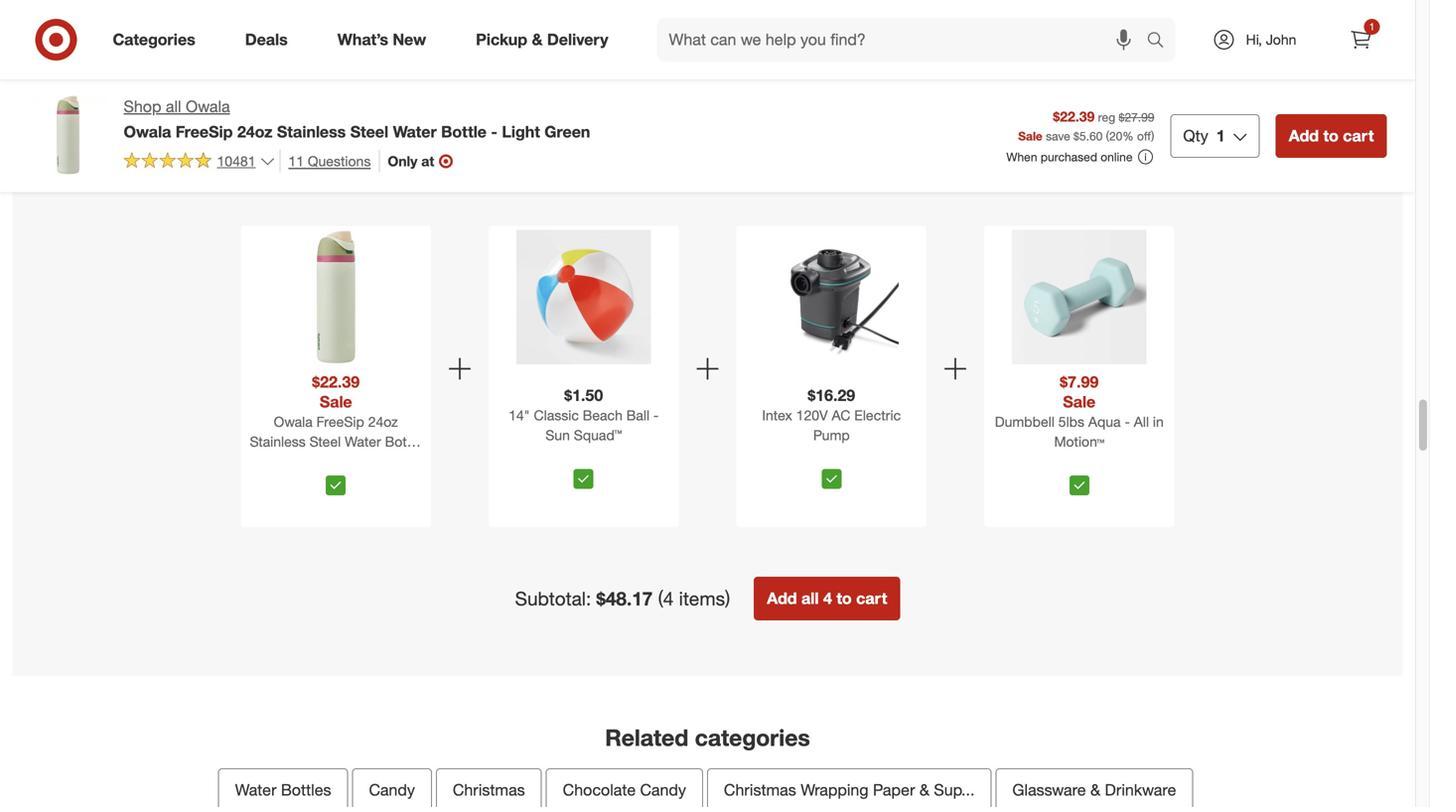 Task type: locate. For each thing, give the bounding box(es) containing it.
glassware
[[1013, 781, 1087, 800]]

1 vertical spatial stainless
[[250, 433, 306, 451]]

0 vertical spatial water
[[393, 122, 437, 141]]

14"
[[509, 407, 530, 424]]

all inside shop all owala owala freesip 24oz stainless steel water bottle - light green
[[166, 97, 181, 116]]

0 vertical spatial add
[[1289, 126, 1320, 145]]

0 vertical spatial green
[[545, 122, 591, 141]]

0 vertical spatial 24oz
[[237, 122, 273, 141]]

all
[[1135, 414, 1150, 431]]

squad™
[[574, 427, 622, 444]]

what's
[[338, 30, 388, 49]]

2 horizontal spatial owala
[[274, 414, 313, 431]]

0 vertical spatial to
[[1324, 126, 1339, 145]]

glassware & drinkware link
[[996, 769, 1194, 808]]

2 christmas from the left
[[724, 781, 797, 800]]

0 horizontal spatial &
[[532, 30, 543, 49]]

0 horizontal spatial cart
[[857, 589, 888, 609]]

0 vertical spatial owala
[[186, 97, 230, 116]]

add
[[1289, 126, 1320, 145], [767, 589, 797, 609]]

when
[[1007, 149, 1038, 164]]

1 horizontal spatial freesip
[[317, 414, 364, 431]]

0 horizontal spatial owala
[[124, 122, 171, 141]]

$22.39 inside $22.39 reg $27.99 sale save $ 5.60 ( 20 % off )
[[1054, 108, 1095, 125]]

cart inside button
[[1344, 126, 1375, 145]]

0 vertical spatial all
[[166, 97, 181, 116]]

christmas down categories
[[724, 781, 797, 800]]

only
[[388, 152, 418, 170]]

dumbbell 5lbs aqua - all in motion™ link
[[989, 413, 1171, 468]]

deals link
[[228, 18, 313, 62]]

1 horizontal spatial water
[[345, 433, 381, 451]]

0 vertical spatial cart
[[1344, 126, 1375, 145]]

at
[[422, 152, 435, 170]]

1 christmas from the left
[[453, 781, 525, 800]]

0 vertical spatial bottle
[[441, 122, 487, 141]]

1 vertical spatial all
[[802, 589, 819, 609]]

sale inside $22.39 sale owala freesip 24oz stainless steel water bottle - light green
[[320, 393, 352, 412]]

all left "4"
[[802, 589, 819, 609]]

1 horizontal spatial 1
[[1370, 20, 1376, 33]]

0 horizontal spatial green
[[339, 453, 377, 471]]

1 vertical spatial steel
[[310, 433, 341, 451]]

%
[[1123, 128, 1134, 143]]

1 horizontal spatial 24oz
[[368, 414, 398, 431]]

add all 4 to cart
[[767, 589, 888, 609]]

add down "john"
[[1289, 126, 1320, 145]]

0 horizontal spatial steel
[[310, 433, 341, 451]]

1 vertical spatial freesip
[[317, 414, 364, 431]]

1 vertical spatial 1
[[1217, 126, 1226, 145]]

1 horizontal spatial green
[[545, 122, 591, 141]]

bottle inside shop all owala owala freesip 24oz stainless steel water bottle - light green
[[441, 122, 487, 141]]

add inside button
[[767, 589, 797, 609]]

chocolate candy
[[563, 781, 687, 800]]

steel
[[350, 122, 389, 141], [310, 433, 341, 451]]

what's new link
[[321, 18, 451, 62]]

1 right qty
[[1217, 126, 1226, 145]]

sale for $7.99
[[1064, 393, 1096, 412]]

24oz inside shop all owala owala freesip 24oz stainless steel water bottle - light green
[[237, 122, 273, 141]]

candy
[[369, 781, 415, 800], [640, 781, 687, 800]]

2 horizontal spatial water
[[393, 122, 437, 141]]

drinkware
[[1106, 781, 1177, 800]]

owala inside $22.39 sale owala freesip 24oz stainless steel water bottle - light green
[[274, 414, 313, 431]]

& left the drinkware
[[1091, 781, 1101, 800]]

bottle
[[441, 122, 487, 141], [385, 433, 422, 451]]

1 horizontal spatial light
[[502, 122, 540, 141]]

1 horizontal spatial candy
[[640, 781, 687, 800]]

christmas wrapping paper & sup...
[[724, 781, 975, 800]]

1 horizontal spatial $22.39
[[1054, 108, 1095, 125]]

1
[[1370, 20, 1376, 33], [1217, 126, 1226, 145]]

sale up when
[[1019, 128, 1043, 143]]

0 horizontal spatial to
[[837, 589, 852, 609]]

0 vertical spatial stainless
[[277, 122, 346, 141]]

cart
[[1344, 126, 1375, 145], [857, 589, 888, 609]]

$22.39 sale owala freesip 24oz stainless steel water bottle - light green
[[250, 373, 422, 471]]

1 vertical spatial water
[[345, 433, 381, 451]]

)
[[1152, 128, 1155, 143]]

water
[[393, 122, 437, 141], [345, 433, 381, 451], [235, 781, 277, 800]]

subtotal: $48.17 (4 items)
[[515, 588, 731, 611]]

10481 link
[[124, 150, 276, 174]]

delivery
[[547, 30, 609, 49]]

$22.39 inside $22.39 sale owala freesip 24oz stainless steel water bottle - light green
[[312, 373, 360, 392]]

1 vertical spatial add
[[767, 589, 797, 609]]

- inside shop all owala owala freesip 24oz stainless steel water bottle - light green
[[491, 122, 498, 141]]

2 vertical spatial owala
[[274, 414, 313, 431]]

14" classic beach ball - sun squad™ image
[[517, 230, 651, 365]]

$22.39
[[1054, 108, 1095, 125], [312, 373, 360, 392]]

categories link
[[96, 18, 220, 62]]

new
[[393, 30, 426, 49]]

$22.39 for sale
[[312, 373, 360, 392]]

ball
[[627, 407, 650, 424]]

all right shop
[[166, 97, 181, 116]]

candy down related
[[640, 781, 687, 800]]

0 horizontal spatial bottle
[[385, 433, 422, 451]]

chocolate
[[563, 781, 636, 800]]

$22.39 up $
[[1054, 108, 1095, 125]]

1 horizontal spatial sale
[[1019, 128, 1043, 143]]

light inside $22.39 sale owala freesip 24oz stainless steel water bottle - light green
[[304, 453, 335, 471]]

$7.99
[[1061, 373, 1099, 392]]

1 horizontal spatial christmas
[[724, 781, 797, 800]]

stainless
[[277, 122, 346, 141], [250, 433, 306, 451]]

& for glassware
[[1091, 781, 1101, 800]]

24oz
[[237, 122, 273, 141], [368, 414, 398, 431]]

1 horizontal spatial owala
[[186, 97, 230, 116]]

11 questions link
[[280, 150, 371, 173]]

& right pickup
[[532, 30, 543, 49]]

sale inside $7.99 sale dumbbell 5lbs aqua - all in motion™
[[1064, 393, 1096, 412]]

related categories
[[605, 725, 811, 752]]

0 horizontal spatial light
[[304, 453, 335, 471]]

None checkbox
[[574, 469, 594, 489], [822, 469, 842, 489], [326, 476, 346, 496], [1070, 476, 1090, 496], [574, 469, 594, 489], [822, 469, 842, 489], [326, 476, 346, 496], [1070, 476, 1090, 496]]

1 horizontal spatial steel
[[350, 122, 389, 141]]

christmas right candy link
[[453, 781, 525, 800]]

sale
[[1019, 128, 1043, 143], [320, 393, 352, 412], [1064, 393, 1096, 412]]

0 horizontal spatial sale
[[320, 393, 352, 412]]

christmas
[[453, 781, 525, 800], [724, 781, 797, 800]]

0 vertical spatial light
[[502, 122, 540, 141]]

sale up owala freesip 24oz stainless steel water bottle - light green "link"
[[320, 393, 352, 412]]

0 horizontal spatial freesip
[[176, 122, 233, 141]]

1 vertical spatial cart
[[857, 589, 888, 609]]

categories
[[695, 725, 811, 752]]

freesip
[[176, 122, 233, 141], [317, 414, 364, 431]]

1 vertical spatial $22.39
[[312, 373, 360, 392]]

1 vertical spatial to
[[837, 589, 852, 609]]

to inside button
[[1324, 126, 1339, 145]]

1 vertical spatial green
[[339, 453, 377, 471]]

1 horizontal spatial all
[[802, 589, 819, 609]]

sale inside $22.39 reg $27.99 sale save $ 5.60 ( 20 % off )
[[1019, 128, 1043, 143]]

1 vertical spatial light
[[304, 453, 335, 471]]

green
[[545, 122, 591, 141], [339, 453, 377, 471]]

candy link
[[352, 769, 432, 808]]

0 vertical spatial freesip
[[176, 122, 233, 141]]

intex
[[762, 407, 793, 424]]

1 right "john"
[[1370, 20, 1376, 33]]

add left "4"
[[767, 589, 797, 609]]

beach
[[583, 407, 623, 424]]

off
[[1138, 128, 1152, 143]]

freesip inside shop all owala owala freesip 24oz stainless steel water bottle - light green
[[176, 122, 233, 141]]

1 vertical spatial 24oz
[[368, 414, 398, 431]]

0 horizontal spatial $22.39
[[312, 373, 360, 392]]

0 vertical spatial $22.39
[[1054, 108, 1095, 125]]

0 horizontal spatial christmas
[[453, 781, 525, 800]]

cart right "4"
[[857, 589, 888, 609]]

all for add
[[802, 589, 819, 609]]

cart down "1" link
[[1344, 126, 1375, 145]]

light
[[502, 122, 540, 141], [304, 453, 335, 471]]

0 horizontal spatial 1
[[1217, 126, 1226, 145]]

1 horizontal spatial cart
[[1344, 126, 1375, 145]]

0 horizontal spatial 24oz
[[237, 122, 273, 141]]

owala for $22.39 sale owala freesip 24oz stainless steel water bottle - light green
[[274, 414, 313, 431]]

bottle inside $22.39 sale owala freesip 24oz stainless steel water bottle - light green
[[385, 433, 422, 451]]

$22.39 up owala freesip 24oz stainless steel water bottle - light green "link"
[[312, 373, 360, 392]]

shop all owala owala freesip 24oz stainless steel water bottle - light green
[[124, 97, 591, 141]]

to
[[1324, 126, 1339, 145], [837, 589, 852, 609]]

christmas for christmas
[[453, 781, 525, 800]]

2 vertical spatial water
[[235, 781, 277, 800]]

2 horizontal spatial &
[[1091, 781, 1101, 800]]

0 horizontal spatial add
[[767, 589, 797, 609]]

1 horizontal spatial bottle
[[441, 122, 487, 141]]

all for shop
[[166, 97, 181, 116]]

1 horizontal spatial add
[[1289, 126, 1320, 145]]

sale down '$7.99'
[[1064, 393, 1096, 412]]

0 vertical spatial 1
[[1370, 20, 1376, 33]]

all inside button
[[802, 589, 819, 609]]

steel inside shop all owala owala freesip 24oz stainless steel water bottle - light green
[[350, 122, 389, 141]]

all
[[166, 97, 181, 116], [802, 589, 819, 609]]

1 horizontal spatial to
[[1324, 126, 1339, 145]]

0 horizontal spatial candy
[[369, 781, 415, 800]]

2 horizontal spatial sale
[[1064, 393, 1096, 412]]

What can we help you find? suggestions appear below search field
[[657, 18, 1152, 62]]

& left sup...
[[920, 781, 930, 800]]

0 horizontal spatial all
[[166, 97, 181, 116]]

water inside shop all owala owala freesip 24oz stainless steel water bottle - light green
[[393, 122, 437, 141]]

1 link
[[1340, 18, 1384, 62]]

$22.39 reg $27.99 sale save $ 5.60 ( 20 % off )
[[1019, 108, 1155, 143]]

-
[[491, 122, 498, 141], [654, 407, 659, 424], [1125, 414, 1131, 431], [295, 453, 300, 471]]

candy right 'bottles'
[[369, 781, 415, 800]]

subtotal:
[[515, 588, 592, 611]]

0 vertical spatial steel
[[350, 122, 389, 141]]

1 vertical spatial bottle
[[385, 433, 422, 451]]

add inside button
[[1289, 126, 1320, 145]]

1 horizontal spatial &
[[920, 781, 930, 800]]

when purchased online
[[1007, 149, 1133, 164]]



Task type: vqa. For each thing, say whether or not it's contained in the screenshot.
'FREESIP' to the right
yes



Task type: describe. For each thing, give the bounding box(es) containing it.
online
[[1101, 149, 1133, 164]]

chocolate candy link
[[546, 769, 703, 808]]

owala for shop all owala owala freesip 24oz stainless steel water bottle - light green
[[186, 97, 230, 116]]

$16.29 intex 120v ac electric pump
[[762, 386, 901, 444]]

(
[[1107, 128, 1110, 143]]

classic
[[534, 407, 579, 424]]

bottles
[[281, 781, 331, 800]]

hi, john
[[1247, 31, 1297, 48]]

add for add all 4 to cart
[[767, 589, 797, 609]]

water bottles
[[235, 781, 331, 800]]

save
[[1047, 128, 1071, 143]]

$16.29
[[808, 386, 856, 405]]

purchased
[[1041, 149, 1098, 164]]

dumbbell
[[995, 414, 1055, 431]]

freesip inside $22.39 sale owala freesip 24oz stainless steel water bottle - light green
[[317, 414, 364, 431]]

$48.17
[[597, 588, 653, 611]]

qty 1
[[1184, 126, 1226, 145]]

2 candy from the left
[[640, 781, 687, 800]]

add to cart button
[[1277, 114, 1388, 158]]

dumbbell 5lbs aqua - all in motion™ image
[[1013, 230, 1147, 365]]

questions
[[308, 152, 371, 170]]

sun
[[546, 427, 570, 444]]

categories
[[113, 30, 195, 49]]

1 vertical spatial owala
[[124, 122, 171, 141]]

11
[[289, 152, 304, 170]]

1 candy from the left
[[369, 781, 415, 800]]

add to cart
[[1289, 126, 1375, 145]]

hi,
[[1247, 31, 1263, 48]]

shop
[[124, 97, 161, 116]]

24oz inside $22.39 sale owala freesip 24oz stainless steel water bottle - light green
[[368, 414, 398, 431]]

0 horizontal spatial water
[[235, 781, 277, 800]]

$1.50
[[565, 386, 603, 405]]

ac
[[832, 407, 851, 424]]

4
[[824, 589, 833, 609]]

green inside $22.39 sale owala freesip 24oz stainless steel water bottle - light green
[[339, 453, 377, 471]]

120v
[[797, 407, 828, 424]]

in
[[1154, 414, 1164, 431]]

motion™
[[1055, 433, 1105, 451]]

pickup & delivery
[[476, 30, 609, 49]]

john
[[1267, 31, 1297, 48]]

light inside shop all owala owala freesip 24oz stainless steel water bottle - light green
[[502, 122, 540, 141]]

green inside shop all owala owala freesip 24oz stainless steel water bottle - light green
[[545, 122, 591, 141]]

deals
[[245, 30, 288, 49]]

reg
[[1099, 110, 1116, 125]]

pickup & delivery link
[[459, 18, 634, 62]]

paper
[[873, 781, 916, 800]]

sup...
[[934, 781, 975, 800]]

$22.39 for reg
[[1054, 108, 1095, 125]]

pickup
[[476, 30, 528, 49]]

20
[[1110, 128, 1123, 143]]

5lbs
[[1059, 414, 1085, 431]]

stainless inside shop all owala owala freesip 24oz stainless steel water bottle - light green
[[277, 122, 346, 141]]

add for add to cart
[[1289, 126, 1320, 145]]

to inside button
[[837, 589, 852, 609]]

owala freesip 24oz stainless steel water bottle - light green link
[[245, 413, 427, 471]]

14" classic beach ball - sun squad™ link
[[493, 406, 675, 462]]

10481
[[217, 152, 256, 170]]

- inside $22.39 sale owala freesip 24oz stainless steel water bottle - light green
[[295, 453, 300, 471]]

- inside $1.50 14" classic beach ball - sun squad™
[[654, 407, 659, 424]]

5.60
[[1080, 128, 1103, 143]]

electric
[[855, 407, 901, 424]]

glassware & drinkware
[[1013, 781, 1177, 800]]

steel inside $22.39 sale owala freesip 24oz stainless steel water bottle - light green
[[310, 433, 341, 451]]

aqua
[[1089, 414, 1121, 431]]

intex 120v ac electric pump link
[[741, 406, 923, 462]]

$27.99
[[1119, 110, 1155, 125]]

christmas link
[[436, 769, 542, 808]]

- inside $7.99 sale dumbbell 5lbs aqua - all in motion™
[[1125, 414, 1131, 431]]

water bottles link
[[218, 769, 348, 808]]

qty
[[1184, 126, 1209, 145]]

owala freesip 24oz stainless steel water bottle - light green image
[[269, 230, 403, 365]]

(4
[[658, 588, 674, 611]]

$
[[1074, 128, 1080, 143]]

pump
[[814, 427, 850, 444]]

$7.99 sale dumbbell 5lbs aqua - all in motion™
[[995, 373, 1164, 451]]

what's new
[[338, 30, 426, 49]]

water inside $22.39 sale owala freesip 24oz stainless steel water bottle - light green
[[345, 433, 381, 451]]

intex 120v ac electric pump image
[[765, 230, 899, 365]]

items)
[[679, 588, 731, 611]]

search button
[[1138, 18, 1186, 66]]

1 inside "1" link
[[1370, 20, 1376, 33]]

only at
[[388, 152, 435, 170]]

christmas for christmas wrapping paper & sup...
[[724, 781, 797, 800]]

cart inside button
[[857, 589, 888, 609]]

11 questions
[[289, 152, 371, 170]]

& for pickup
[[532, 30, 543, 49]]

sale for $22.39
[[320, 393, 352, 412]]

stainless inside $22.39 sale owala freesip 24oz stainless steel water bottle - light green
[[250, 433, 306, 451]]

add all 4 to cart button
[[754, 577, 901, 621]]

related
[[605, 725, 689, 752]]

wrapping
[[801, 781, 869, 800]]

image of owala freesip 24oz stainless steel water bottle - light green image
[[28, 95, 108, 175]]

search
[[1138, 32, 1186, 51]]

christmas wrapping paper & sup... link
[[707, 769, 992, 808]]

$1.50 14" classic beach ball - sun squad™
[[509, 386, 659, 444]]



